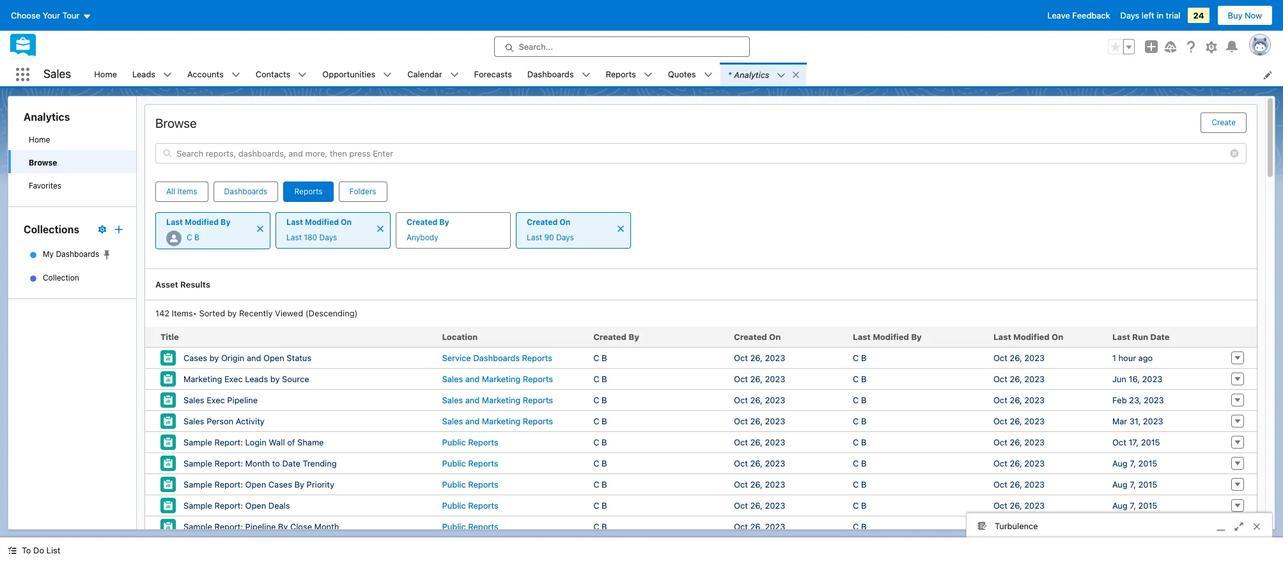 Task type: vqa. For each thing, say whether or not it's contained in the screenshot.
OVERDUE corresponding to 4
no



Task type: describe. For each thing, give the bounding box(es) containing it.
quotes link
[[660, 63, 704, 86]]

reports list item
[[598, 63, 660, 86]]

choose your tour
[[11, 10, 80, 20]]

24
[[1193, 10, 1204, 20]]

quotes
[[668, 69, 696, 79]]

search... button
[[494, 36, 750, 57]]

buy now button
[[1217, 5, 1273, 26]]

text default image for dashboards
[[581, 71, 590, 79]]

opportunities list item
[[315, 63, 400, 86]]

forecasts link
[[466, 63, 520, 86]]

leads list item
[[125, 63, 180, 86]]

feedback
[[1072, 10, 1110, 20]]

home
[[94, 69, 117, 79]]

list item containing *
[[720, 63, 806, 86]]

text default image for contacts
[[298, 71, 307, 79]]

turbulence
[[995, 521, 1038, 531]]

accounts
[[187, 69, 224, 79]]

text default image for reports
[[644, 71, 653, 79]]

text default image for calendar
[[450, 71, 459, 79]]

*
[[728, 69, 732, 80]]

quotes list item
[[660, 63, 720, 86]]

accounts link
[[180, 63, 231, 86]]

now
[[1245, 10, 1262, 20]]

left
[[1142, 10, 1154, 20]]

text default image for accounts
[[231, 71, 240, 79]]

calendar list item
[[400, 63, 466, 86]]

dashboards
[[527, 69, 574, 79]]

do
[[33, 545, 44, 556]]

sales
[[43, 67, 71, 81]]

contacts list item
[[248, 63, 315, 86]]

text default image for quotes
[[704, 71, 712, 79]]

text default image for opportunities
[[383, 71, 392, 79]]

to do list
[[22, 545, 60, 556]]



Task type: locate. For each thing, give the bounding box(es) containing it.
reports
[[606, 69, 636, 79]]

leave feedback link
[[1048, 10, 1110, 20]]

5 text default image from the left
[[704, 71, 712, 79]]

* analytics
[[728, 69, 769, 80]]

analytics
[[734, 69, 769, 80]]

1 text default image from the left
[[163, 71, 172, 79]]

contacts
[[256, 69, 290, 79]]

text default image
[[792, 70, 801, 79], [231, 71, 240, 79], [450, 71, 459, 79], [581, 71, 590, 79], [777, 71, 786, 80], [8, 546, 17, 555]]

3 text default image from the left
[[383, 71, 392, 79]]

list containing home
[[86, 63, 1283, 86]]

buy now
[[1228, 10, 1262, 20]]

opportunities
[[322, 69, 375, 79]]

leave feedback
[[1048, 10, 1110, 20]]

text default image left calendar link
[[383, 71, 392, 79]]

list
[[86, 63, 1283, 86]]

group
[[1108, 39, 1135, 54]]

search...
[[519, 42, 553, 52]]

leave
[[1048, 10, 1070, 20]]

days
[[1120, 10, 1139, 20]]

text default image left *
[[704, 71, 712, 79]]

accounts list item
[[180, 63, 248, 86]]

text default image inside dashboards list item
[[581, 71, 590, 79]]

dashboards list item
[[520, 63, 598, 86]]

dashboards link
[[520, 63, 581, 86]]

trial
[[1166, 10, 1180, 20]]

calendar link
[[400, 63, 450, 86]]

choose your tour button
[[10, 5, 92, 26]]

text default image inside the to do list button
[[8, 546, 17, 555]]

days left in trial
[[1120, 10, 1180, 20]]

to do list button
[[0, 538, 68, 563]]

text default image right reports
[[644, 71, 653, 79]]

home link
[[86, 63, 125, 86]]

text default image inside quotes list item
[[704, 71, 712, 79]]

reports link
[[598, 63, 644, 86]]

list
[[46, 545, 60, 556]]

calendar
[[407, 69, 442, 79]]

text default image inside contacts list item
[[298, 71, 307, 79]]

to
[[22, 545, 31, 556]]

text default image inside accounts list item
[[231, 71, 240, 79]]

contacts link
[[248, 63, 298, 86]]

choose
[[11, 10, 40, 20]]

text default image
[[163, 71, 172, 79], [298, 71, 307, 79], [383, 71, 392, 79], [644, 71, 653, 79], [704, 71, 712, 79]]

2 text default image from the left
[[298, 71, 307, 79]]

text default image for leads
[[163, 71, 172, 79]]

leads
[[132, 69, 155, 79]]

tour
[[62, 10, 80, 20]]

text default image right leads
[[163, 71, 172, 79]]

list item
[[720, 63, 806, 86]]

4 text default image from the left
[[644, 71, 653, 79]]

text default image inside the reports list item
[[644, 71, 653, 79]]

in
[[1157, 10, 1163, 20]]

text default image inside calendar list item
[[450, 71, 459, 79]]

text default image right contacts in the top left of the page
[[298, 71, 307, 79]]

opportunities link
[[315, 63, 383, 86]]

text default image inside opportunities "list item"
[[383, 71, 392, 79]]

buy
[[1228, 10, 1242, 20]]

leads link
[[125, 63, 163, 86]]

forecasts
[[474, 69, 512, 79]]

text default image for *
[[777, 71, 786, 80]]

your
[[43, 10, 60, 20]]

text default image inside leads list item
[[163, 71, 172, 79]]



